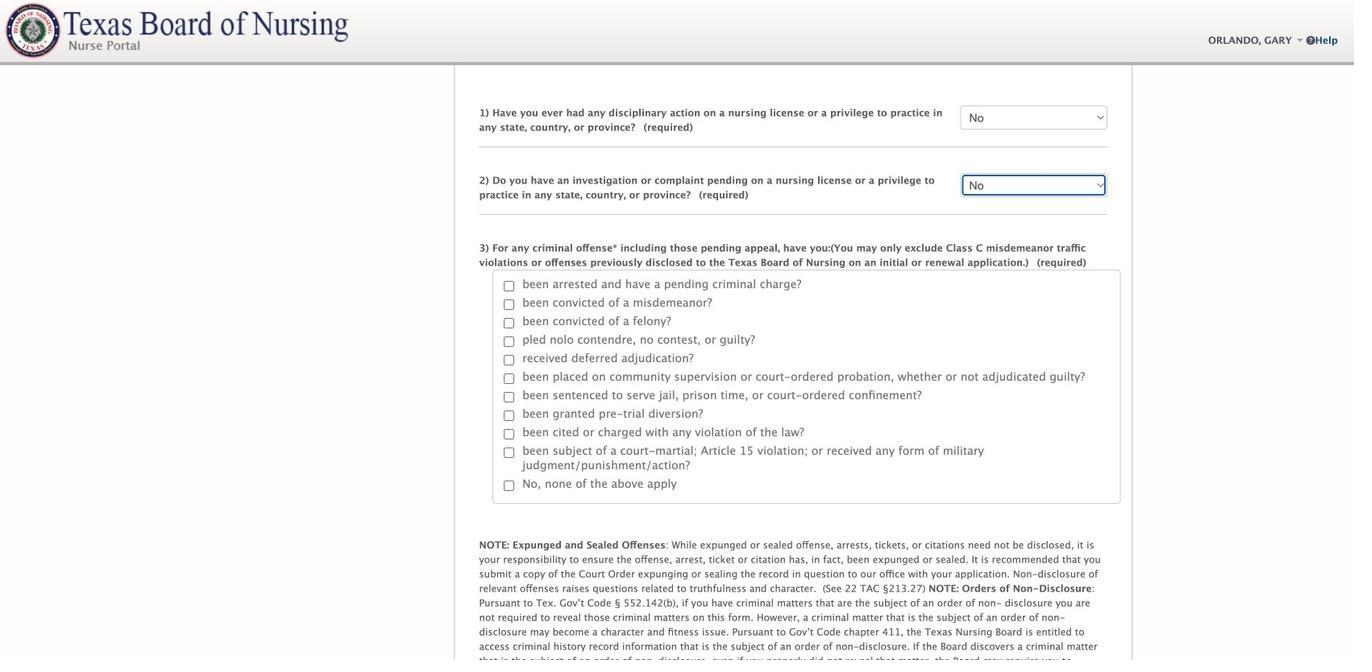 Task type: describe. For each thing, give the bounding box(es) containing it.
help circled image
[[1306, 32, 1315, 48]]



Task type: locate. For each thing, give the bounding box(es) containing it.
None checkbox
[[504, 281, 514, 292], [504, 300, 514, 310], [504, 374, 514, 384], [504, 411, 514, 421], [504, 429, 514, 440], [504, 281, 514, 292], [504, 300, 514, 310], [504, 374, 514, 384], [504, 411, 514, 421], [504, 429, 514, 440]]

record image
[[416, 18, 425, 34]]

None checkbox
[[504, 318, 514, 329], [504, 337, 514, 347], [504, 355, 514, 366], [504, 392, 514, 403], [504, 448, 514, 458], [504, 481, 514, 492], [504, 318, 514, 329], [504, 337, 514, 347], [504, 355, 514, 366], [504, 392, 514, 403], [504, 448, 514, 458], [504, 481, 514, 492]]



Task type: vqa. For each thing, say whether or not it's contained in the screenshot.
Help Circled image
yes



